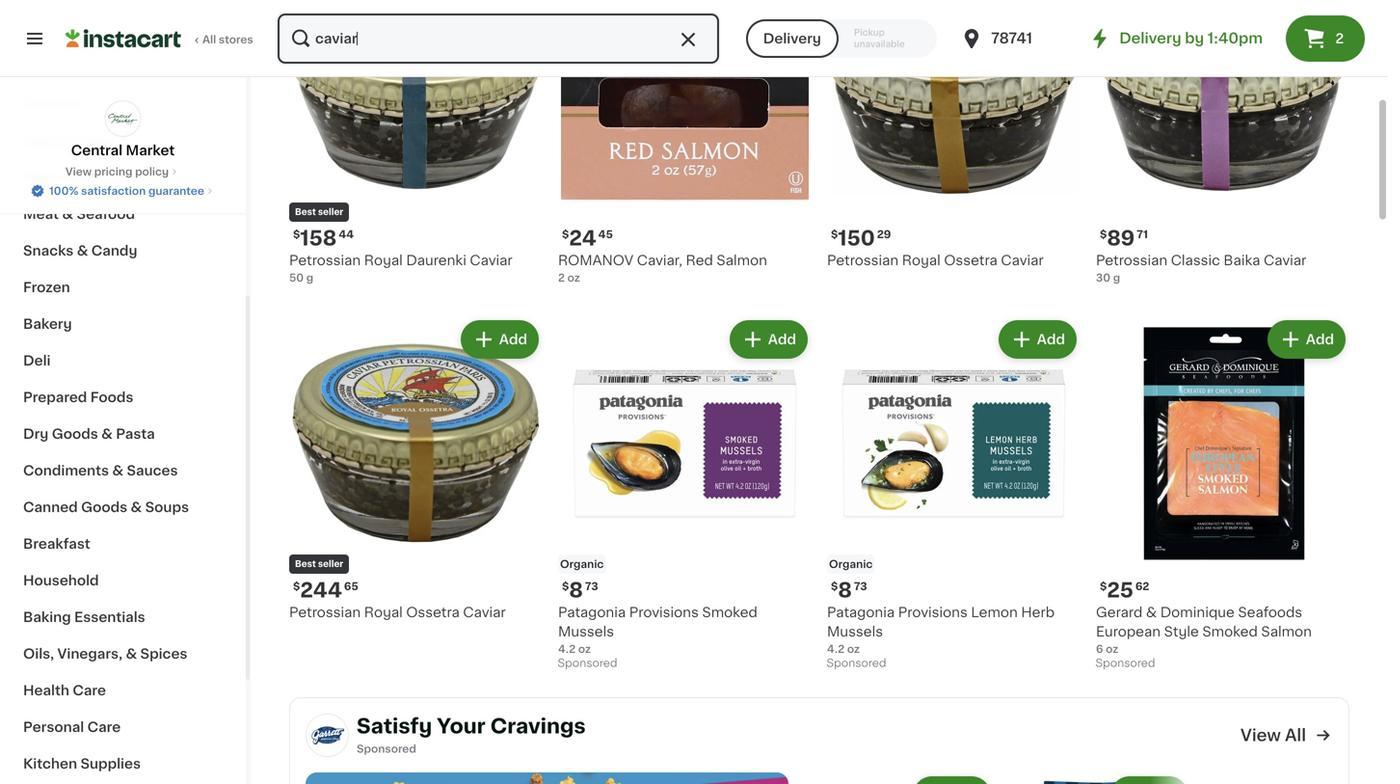 Task type: vqa. For each thing, say whether or not it's contained in the screenshot.
Turkey for Boar's Head Ovengold Roasted Turkey Breast $15.99 /lb 0.61 lb
no



Task type: locate. For each thing, give the bounding box(es) containing it.
2 $ 8 73 from the left
[[831, 580, 868, 600]]

2 8 from the left
[[838, 580, 852, 600]]

1 73 from the left
[[585, 581, 599, 592]]

0 vertical spatial goods
[[52, 427, 98, 441]]

1 vertical spatial salmon
[[1262, 625, 1312, 638]]

$ 150 29
[[831, 228, 892, 248]]

4.2 inside the 'patagonia provisions lemon herb mussels 4.2 oz'
[[827, 644, 845, 654]]

satisfaction
[[81, 186, 146, 196]]

g inside petrossian royal daurenki caviar 50 g
[[306, 272, 314, 283]]

household
[[23, 574, 99, 587]]

best up 244
[[295, 560, 316, 569]]

1 vertical spatial view
[[1241, 727, 1282, 744]]

vinegars,
[[57, 647, 123, 661]]

sponsored badge image
[[558, 658, 617, 669], [827, 658, 886, 669], [1097, 658, 1155, 669]]

dry goods & pasta
[[23, 427, 155, 441]]

delivery
[[1120, 31, 1182, 45], [764, 32, 822, 45]]

1 vertical spatial goods
[[81, 501, 127, 514]]

best seller up 158
[[295, 208, 344, 217]]

petrossian down $ 158 44
[[289, 254, 361, 267]]

0 horizontal spatial organic
[[560, 559, 604, 569]]

1 $ 8 73 from the left
[[562, 580, 599, 600]]

goods
[[52, 427, 98, 441], [81, 501, 127, 514]]

& down the 62 in the right of the page
[[1147, 606, 1157, 619]]

sauces
[[127, 464, 178, 477]]

oz inside romanov caviar, red salmon 2 oz
[[568, 272, 580, 283]]

0 vertical spatial best
[[295, 208, 316, 217]]

71
[[1137, 229, 1149, 240]]

1 horizontal spatial patagonia
[[827, 606, 895, 619]]

0 horizontal spatial sponsored badge image
[[558, 658, 617, 669]]

0 horizontal spatial patagonia
[[558, 606, 626, 619]]

delivery by 1:40pm
[[1120, 31, 1263, 45]]

1 horizontal spatial sponsored badge image
[[827, 658, 886, 669]]

g right 30
[[1114, 272, 1121, 283]]

0 vertical spatial care
[[73, 684, 106, 697]]

sponsored badge image down 6
[[1097, 658, 1155, 669]]

kitchen supplies link
[[12, 745, 234, 782]]

delivery for delivery by 1:40pm
[[1120, 31, 1182, 45]]

3 add from the left
[[1037, 333, 1066, 346]]

6
[[1097, 644, 1104, 654]]

0 vertical spatial all
[[203, 34, 216, 45]]

care
[[73, 684, 106, 697], [87, 720, 121, 734]]

0 horizontal spatial $ 8 73
[[562, 580, 599, 600]]

1 horizontal spatial delivery
[[1120, 31, 1182, 45]]

$ 25 62
[[1100, 580, 1150, 600]]

25
[[1107, 580, 1134, 600]]

royal
[[364, 254, 403, 267], [902, 254, 941, 267], [364, 606, 403, 619]]

petrossian inside petrossian royal daurenki caviar 50 g
[[289, 254, 361, 267]]

royal for 150
[[902, 254, 941, 267]]

1 mussels from the left
[[558, 625, 614, 638]]

0 horizontal spatial mussels
[[558, 625, 614, 638]]

2 provisions from the left
[[899, 606, 968, 619]]

care up the 'supplies'
[[87, 720, 121, 734]]

baika
[[1224, 254, 1261, 267]]

provisions inside patagonia provisions smoked mussels 4.2 oz
[[630, 606, 699, 619]]

1 4.2 from the left
[[558, 644, 576, 654]]

1 patagonia from the left
[[558, 606, 626, 619]]

delivery inside button
[[764, 32, 822, 45]]

3 sponsored badge image from the left
[[1097, 658, 1155, 669]]

instacart logo image
[[66, 27, 181, 50]]

view for view all
[[1241, 727, 1282, 744]]

1 horizontal spatial all
[[1286, 727, 1307, 744]]

1 8 from the left
[[569, 580, 583, 600]]

salmon
[[717, 254, 768, 267], [1262, 625, 1312, 638]]

petrossian royal ossetra caviar down the 65
[[289, 606, 506, 619]]

ossetra
[[944, 254, 998, 267], [406, 606, 460, 619]]

seller up $ 244 65
[[318, 560, 344, 569]]

product group containing 244
[[289, 316, 543, 622]]

1 horizontal spatial smoked
[[1203, 625, 1258, 638]]

petrossian down $ 89 71
[[1097, 254, 1168, 267]]

dairy & eggs
[[23, 134, 113, 148]]

essentials
[[74, 610, 145, 624]]

guarantee
[[148, 186, 204, 196]]

patagonia for mussels
[[827, 606, 895, 619]]

nsored
[[378, 743, 416, 754]]

1 vertical spatial all
[[1286, 727, 1307, 744]]

2 best from the top
[[295, 560, 316, 569]]

1 horizontal spatial petrossian royal ossetra caviar
[[827, 254, 1044, 267]]

health
[[23, 684, 69, 697]]

2 add from the left
[[768, 333, 797, 346]]

best seller
[[295, 208, 344, 217], [295, 560, 344, 569]]

goods down condiments & sauces
[[81, 501, 127, 514]]

condiments
[[23, 464, 109, 477]]

$ inside $ 89 71
[[1100, 229, 1107, 240]]

1 vertical spatial petrossian royal ossetra caviar
[[289, 606, 506, 619]]

organic
[[560, 559, 604, 569], [829, 559, 873, 569]]

2 horizontal spatial sponsored badge image
[[1097, 658, 1155, 669]]

2 g from the left
[[1114, 272, 1121, 283]]

1 horizontal spatial salmon
[[1262, 625, 1312, 638]]

patagonia inside the 'patagonia provisions lemon herb mussels 4.2 oz'
[[827, 606, 895, 619]]

2 best seller from the top
[[295, 560, 344, 569]]

salmon right red
[[717, 254, 768, 267]]

1 g from the left
[[306, 272, 314, 283]]

provisions inside the 'patagonia provisions lemon herb mussels 4.2 oz'
[[899, 606, 968, 619]]

0 vertical spatial ossetra
[[944, 254, 998, 267]]

73 up the 'patagonia provisions lemon herb mussels 4.2 oz'
[[854, 581, 868, 592]]

0 horizontal spatial 73
[[585, 581, 599, 592]]

& left eggs
[[64, 134, 75, 148]]

product group
[[289, 316, 543, 622], [558, 316, 812, 674], [827, 316, 1081, 674], [1097, 316, 1350, 674], [805, 772, 995, 784], [1003, 772, 1193, 784]]

smoked inside gerard & dominique seafoods european style smoked salmon 6 oz
[[1203, 625, 1258, 638]]

& left candy
[[77, 244, 88, 257]]

0 vertical spatial seller
[[318, 208, 344, 217]]

1 horizontal spatial 4.2
[[827, 644, 845, 654]]

your
[[437, 716, 486, 736]]

oz inside gerard & dominique seafoods european style smoked salmon 6 oz
[[1106, 644, 1119, 654]]

best seller for 244
[[295, 560, 344, 569]]

2 seller from the top
[[318, 560, 344, 569]]

caviar inside petrossian royal daurenki caviar 50 g
[[470, 254, 513, 267]]

Search field
[[278, 14, 719, 64]]

goods down prepared foods
[[52, 427, 98, 441]]

supplies
[[80, 757, 141, 771]]

73 up patagonia provisions smoked mussels 4.2 oz on the bottom of page
[[585, 581, 599, 592]]

kitchen
[[23, 757, 77, 771]]

care for personal care
[[87, 720, 121, 734]]

view for view pricing policy
[[65, 166, 92, 177]]

best seller for 158
[[295, 208, 344, 217]]

salmon down seafoods
[[1262, 625, 1312, 638]]

best up 158
[[295, 208, 316, 217]]

0 vertical spatial 2
[[1336, 32, 1345, 45]]

0 horizontal spatial provisions
[[630, 606, 699, 619]]

1 horizontal spatial organic
[[829, 559, 873, 569]]

0 horizontal spatial view
[[65, 166, 92, 177]]

$ 8 73
[[562, 580, 599, 600], [831, 580, 868, 600]]

best seller up 244
[[295, 560, 344, 569]]

1 vertical spatial ossetra
[[406, 606, 460, 619]]

1 vertical spatial best
[[295, 560, 316, 569]]

produce link
[[12, 86, 234, 122]]

$ inside $ 25 62
[[1100, 581, 1107, 592]]

seller up $ 158 44
[[318, 208, 344, 217]]

0 horizontal spatial 8
[[569, 580, 583, 600]]

0 horizontal spatial petrossian royal ossetra caviar
[[289, 606, 506, 619]]

0 vertical spatial petrossian royal ossetra caviar
[[827, 254, 1044, 267]]

romanov
[[558, 254, 634, 267]]

salmon inside gerard & dominique seafoods european style smoked salmon 6 oz
[[1262, 625, 1312, 638]]

petrossian royal ossetra caviar
[[827, 254, 1044, 267], [289, 606, 506, 619]]

dairy
[[23, 134, 61, 148]]

canned goods & soups link
[[12, 489, 234, 526]]

2 sponsored badge image from the left
[[827, 658, 886, 669]]

meat & seafood link
[[12, 196, 234, 232]]

1 sponsored badge image from the left
[[558, 658, 617, 669]]

delivery button
[[746, 19, 839, 58]]

smoked
[[702, 606, 758, 619], [1203, 625, 1258, 638]]

baking essentials
[[23, 610, 145, 624]]

sponsored badge image down patagonia provisions smoked mussels 4.2 oz on the bottom of page
[[558, 658, 617, 669]]

0 horizontal spatial 4.2
[[558, 644, 576, 654]]

petrossian royal ossetra caviar down 29
[[827, 254, 1044, 267]]

0 horizontal spatial salmon
[[717, 254, 768, 267]]

1 vertical spatial 2
[[558, 272, 565, 283]]

add button
[[463, 322, 537, 357], [732, 322, 806, 357], [1001, 322, 1075, 357], [1270, 322, 1344, 357]]

2 73 from the left
[[854, 581, 868, 592]]

meat & seafood
[[23, 207, 135, 221]]

2 4.2 from the left
[[827, 644, 845, 654]]

0 horizontal spatial delivery
[[764, 32, 822, 45]]

0 vertical spatial smoked
[[702, 606, 758, 619]]

gerard & dominique seafoods european style smoked salmon 6 oz
[[1097, 606, 1312, 654]]

$ inside '$ 150 29'
[[831, 229, 838, 240]]

0 horizontal spatial all
[[203, 34, 216, 45]]

0 horizontal spatial 2
[[558, 272, 565, 283]]

89
[[1107, 228, 1135, 248]]

central market link
[[71, 100, 175, 160]]

provisions
[[630, 606, 699, 619], [899, 606, 968, 619]]

dominique
[[1161, 606, 1235, 619]]

4 add button from the left
[[1270, 322, 1344, 357]]

2 patagonia from the left
[[827, 606, 895, 619]]

1 horizontal spatial 2
[[1336, 32, 1345, 45]]

1 best from the top
[[295, 208, 316, 217]]

patagonia provisions lemon herb mussels 4.2 oz
[[827, 606, 1055, 654]]

seller for 244
[[318, 560, 344, 569]]

0 vertical spatial view
[[65, 166, 92, 177]]

1 horizontal spatial $ 8 73
[[831, 580, 868, 600]]

market
[[126, 144, 175, 157]]

add for patagonia provisions lemon herb mussels
[[1037, 333, 1066, 346]]

care down vinegars,
[[73, 684, 106, 697]]

herb
[[1022, 606, 1055, 619]]

all
[[203, 34, 216, 45], [1286, 727, 1307, 744]]

1 vertical spatial best seller
[[295, 560, 344, 569]]

patagonia for 4.2
[[558, 606, 626, 619]]

4 add from the left
[[1307, 333, 1335, 346]]

1 horizontal spatial provisions
[[899, 606, 968, 619]]

patagonia
[[558, 606, 626, 619], [827, 606, 895, 619]]

condiments & sauces
[[23, 464, 178, 477]]

2
[[1336, 32, 1345, 45], [558, 272, 565, 283]]

1 seller from the top
[[318, 208, 344, 217]]

2 organic from the left
[[829, 559, 873, 569]]

$ inside $ 158 44
[[293, 229, 300, 240]]

4.2
[[558, 644, 576, 654], [827, 644, 845, 654]]

3 add button from the left
[[1001, 322, 1075, 357]]

73 for patagonia provisions lemon herb mussels
[[854, 581, 868, 592]]

best inside product group
[[295, 560, 316, 569]]

1 horizontal spatial g
[[1114, 272, 1121, 283]]

0 horizontal spatial smoked
[[702, 606, 758, 619]]

0 horizontal spatial g
[[306, 272, 314, 283]]

seafoods
[[1239, 606, 1303, 619]]

1 horizontal spatial ossetra
[[944, 254, 998, 267]]

g inside petrossian classic baika caviar 30 g
[[1114, 272, 1121, 283]]

8
[[569, 580, 583, 600], [838, 580, 852, 600]]

1 organic from the left
[[560, 559, 604, 569]]

78741 button
[[961, 12, 1076, 66]]

$ inside $ 244 65
[[293, 581, 300, 592]]

1 horizontal spatial 73
[[854, 581, 868, 592]]

organic for patagonia provisions smoked mussels
[[560, 559, 604, 569]]

2 add button from the left
[[732, 322, 806, 357]]

1 horizontal spatial view
[[1241, 727, 1282, 744]]

None search field
[[276, 12, 721, 66]]

1 vertical spatial care
[[87, 720, 121, 734]]

care inside "link"
[[87, 720, 121, 734]]

$ inside $ 24 45
[[562, 229, 569, 240]]

oz
[[568, 272, 580, 283], [579, 644, 591, 654], [848, 644, 860, 654], [1106, 644, 1119, 654]]

canned goods & soups
[[23, 501, 189, 514]]

1 horizontal spatial mussels
[[827, 625, 883, 638]]

30
[[1097, 272, 1111, 283]]

soups
[[145, 501, 189, 514]]

0 vertical spatial best seller
[[295, 208, 344, 217]]

petrossian down $ 244 65
[[289, 606, 361, 619]]

1 best seller from the top
[[295, 208, 344, 217]]

patagonia inside patagonia provisions smoked mussels 4.2 oz
[[558, 606, 626, 619]]

salmon inside romanov caviar, red salmon 2 oz
[[717, 254, 768, 267]]

g right 50 on the left top of page
[[306, 272, 314, 283]]

0 vertical spatial salmon
[[717, 254, 768, 267]]

spo
[[357, 743, 378, 754]]

1 horizontal spatial 8
[[838, 580, 852, 600]]

2 mussels from the left
[[827, 625, 883, 638]]

1 vertical spatial smoked
[[1203, 625, 1258, 638]]

$ 244 65
[[293, 580, 359, 600]]

1 provisions from the left
[[630, 606, 699, 619]]

1 vertical spatial seller
[[318, 560, 344, 569]]

sponsored badge image down the 'patagonia provisions lemon herb mussels 4.2 oz'
[[827, 658, 886, 669]]

add for patagonia provisions smoked mussels
[[768, 333, 797, 346]]

petrossian down '$ 150 29'
[[827, 254, 899, 267]]

royal for 244
[[364, 606, 403, 619]]

0 horizontal spatial ossetra
[[406, 606, 460, 619]]



Task type: describe. For each thing, give the bounding box(es) containing it.
health care link
[[12, 672, 234, 709]]

dry
[[23, 427, 49, 441]]

caviar,
[[637, 254, 683, 267]]

8 for patagonia provisions smoked mussels
[[569, 580, 583, 600]]

petrossian royal ossetra caviar for 244
[[289, 606, 506, 619]]

view pricing policy link
[[65, 164, 180, 179]]

244
[[300, 580, 342, 600]]

care for health care
[[73, 684, 106, 697]]

$ 8 73 for patagonia provisions smoked mussels
[[562, 580, 599, 600]]

150
[[838, 228, 876, 248]]

provisions for lemon
[[899, 606, 968, 619]]

add button for gerard & dominique seafoods european style smoked salmon
[[1270, 322, 1344, 357]]

29
[[877, 229, 892, 240]]

ossetra for 244
[[406, 606, 460, 619]]

62
[[1136, 581, 1150, 592]]

goods for canned
[[81, 501, 127, 514]]

& inside 'link'
[[64, 134, 75, 148]]

foods
[[90, 391, 133, 404]]

$ for 30
[[1100, 229, 1107, 240]]

$ 8 73 for patagonia provisions lemon herb mussels
[[831, 580, 868, 600]]

view pricing policy
[[65, 166, 169, 177]]

by
[[1186, 31, 1205, 45]]

4.2 inside patagonia provisions smoked mussels 4.2 oz
[[558, 644, 576, 654]]

dairy & eggs link
[[12, 122, 234, 159]]

health care
[[23, 684, 106, 697]]

44
[[339, 229, 354, 240]]

all stores
[[203, 34, 253, 45]]

petrossian royal daurenki caviar 50 g
[[289, 254, 513, 283]]

best for 158
[[295, 208, 316, 217]]

oz inside patagonia provisions smoked mussels 4.2 oz
[[579, 644, 591, 654]]

& inside gerard & dominique seafoods european style smoked salmon 6 oz
[[1147, 606, 1157, 619]]

satisfy
[[357, 716, 432, 736]]

8 for patagonia provisions lemon herb mussels
[[838, 580, 852, 600]]

2 inside button
[[1336, 32, 1345, 45]]

100%
[[49, 186, 79, 196]]

pasta
[[116, 427, 155, 441]]

service type group
[[746, 19, 938, 58]]

stores
[[219, 34, 253, 45]]

snacks & candy link
[[12, 232, 234, 269]]

45
[[599, 229, 613, 240]]

household link
[[12, 562, 234, 599]]

65
[[344, 581, 359, 592]]

baking
[[23, 610, 71, 624]]

$ 89 71
[[1100, 228, 1149, 248]]

provisions for smoked
[[630, 606, 699, 619]]

garrett popcorn logo image
[[306, 714, 349, 757]]

kitchen supplies
[[23, 757, 141, 771]]

158
[[300, 228, 337, 248]]

dry goods & pasta link
[[12, 416, 234, 452]]

mussels inside patagonia provisions smoked mussels 4.2 oz
[[558, 625, 614, 638]]

seafood
[[77, 207, 135, 221]]

& left pasta
[[101, 427, 113, 441]]

baking essentials link
[[12, 599, 234, 636]]

100% satisfaction guarantee button
[[30, 179, 216, 199]]

spices
[[140, 647, 188, 661]]

ossetra for 150
[[944, 254, 998, 267]]

g for 89
[[1114, 272, 1121, 283]]

romanov caviar, red salmon 2 oz
[[558, 254, 768, 283]]

50
[[289, 272, 304, 283]]

personal care
[[23, 720, 121, 734]]

classic
[[1172, 254, 1221, 267]]

delivery for delivery
[[764, 32, 822, 45]]

frozen
[[23, 281, 70, 294]]

sponsored badge image for style
[[1097, 658, 1155, 669]]

daurenki
[[406, 254, 467, 267]]

& left soups
[[131, 501, 142, 514]]

patagonia provisions smoked mussels 4.2 oz
[[558, 606, 758, 654]]

& left spices
[[126, 647, 137, 661]]

sponsored badge image for 4.2
[[827, 658, 886, 669]]

sponsored badge image for oz
[[558, 658, 617, 669]]

prepared foods link
[[12, 379, 234, 416]]

petrossian royal ossetra caviar for 150
[[827, 254, 1044, 267]]

oils,
[[23, 647, 54, 661]]

caviar inside product group
[[463, 606, 506, 619]]

add button for patagonia provisions lemon herb mussels
[[1001, 322, 1075, 357]]

24
[[569, 228, 597, 248]]

central
[[71, 144, 123, 157]]

red
[[686, 254, 714, 267]]

add button for patagonia provisions smoked mussels
[[732, 322, 806, 357]]

$ for 4.2
[[562, 581, 569, 592]]

central market logo image
[[105, 100, 141, 137]]

g for 158
[[306, 272, 314, 283]]

$ 158 44
[[293, 228, 354, 248]]

$ for 2
[[562, 229, 569, 240]]

goods for dry
[[52, 427, 98, 441]]

gerard
[[1097, 606, 1143, 619]]

produce
[[23, 97, 82, 111]]

royal inside petrossian royal daurenki caviar 50 g
[[364, 254, 403, 267]]

73 for patagonia provisions smoked mussels
[[585, 581, 599, 592]]

pricing
[[94, 166, 133, 177]]

& left sauces
[[112, 464, 123, 477]]

breakfast link
[[12, 526, 234, 562]]

caviar inside petrossian classic baika caviar 30 g
[[1264, 254, 1307, 267]]

mussels inside the 'patagonia provisions lemon herb mussels 4.2 oz'
[[827, 625, 883, 638]]

beverages link
[[12, 159, 234, 196]]

item carousel region
[[789, 772, 1194, 784]]

organic for patagonia provisions lemon herb mussels
[[829, 559, 873, 569]]

cravings
[[491, 716, 586, 736]]

snacks & candy
[[23, 244, 137, 257]]

central market
[[71, 144, 175, 157]]

add for gerard & dominique seafoods european style smoked salmon
[[1307, 333, 1335, 346]]

seller for 158
[[318, 208, 344, 217]]

petrossian inside product group
[[289, 606, 361, 619]]

product group containing 25
[[1097, 316, 1350, 674]]

best for 244
[[295, 560, 316, 569]]

$ for mussels
[[831, 581, 838, 592]]

prepared
[[23, 391, 87, 404]]

$ 24 45
[[562, 228, 613, 248]]

personal care link
[[12, 709, 234, 745]]

deli
[[23, 354, 51, 367]]

bakery link
[[12, 306, 234, 342]]

all stores link
[[66, 12, 255, 66]]

1 add from the left
[[499, 333, 528, 346]]

$ for european
[[1100, 581, 1107, 592]]

2 button
[[1287, 15, 1366, 62]]

petrossian inside petrossian classic baika caviar 30 g
[[1097, 254, 1168, 267]]

prepared foods
[[23, 391, 133, 404]]

satisfy your cravings spo nsored
[[357, 716, 586, 754]]

$ for 50
[[293, 229, 300, 240]]

1 add button from the left
[[463, 322, 537, 357]]

deli link
[[12, 342, 234, 379]]

european
[[1097, 625, 1161, 638]]

2 inside romanov caviar, red salmon 2 oz
[[558, 272, 565, 283]]

eggs
[[78, 134, 113, 148]]

policy
[[135, 166, 169, 177]]

oz inside the 'patagonia provisions lemon herb mussels 4.2 oz'
[[848, 644, 860, 654]]

smoked inside patagonia provisions smoked mussels 4.2 oz
[[702, 606, 758, 619]]

100% satisfaction guarantee
[[49, 186, 204, 196]]

& down 100%
[[62, 207, 73, 221]]

beverages
[[23, 171, 97, 184]]

breakfast
[[23, 537, 90, 551]]



